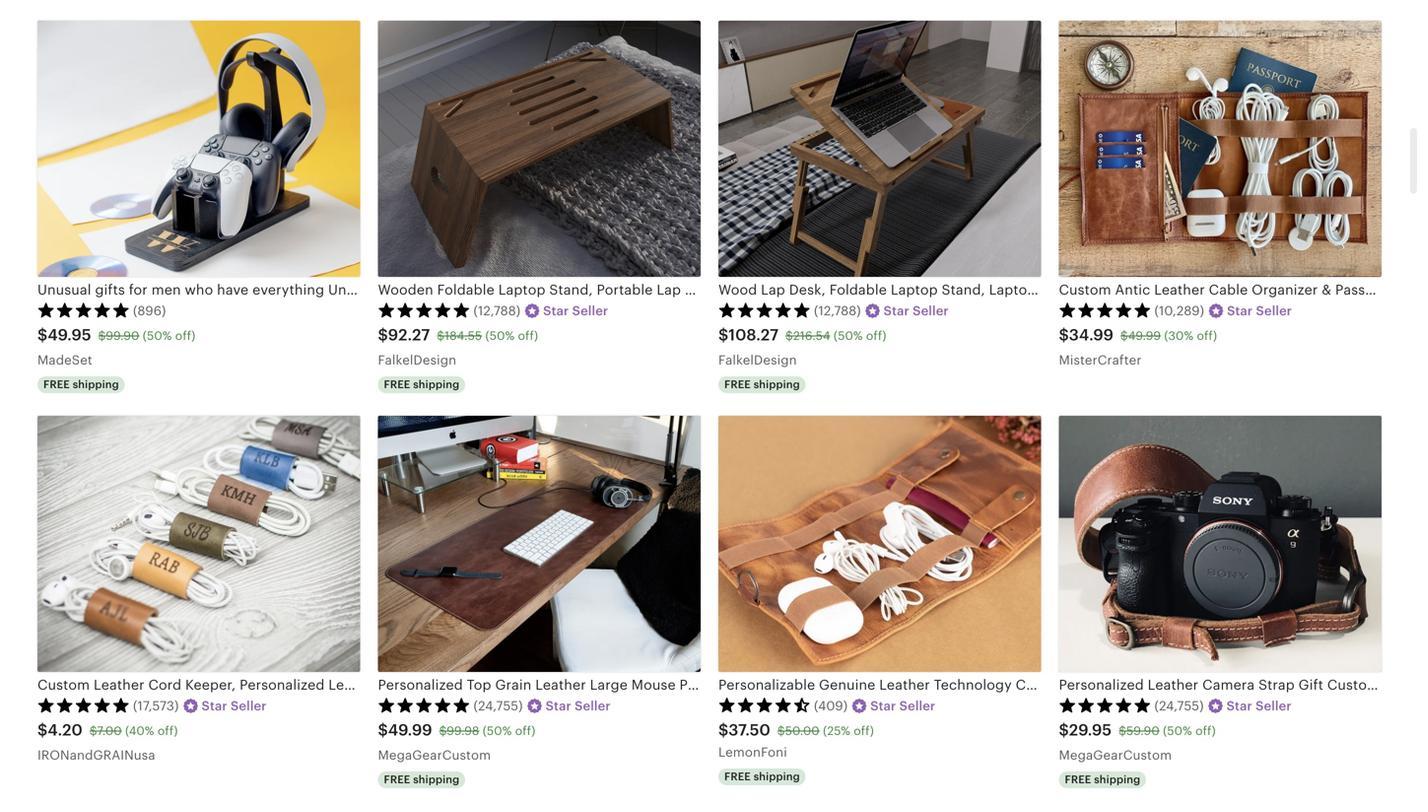 Task type: locate. For each thing, give the bounding box(es) containing it.
off) inside $ 49.95 $ 99.90 (50% off)
[[175, 329, 196, 342]]

(50% right 59.90
[[1163, 724, 1192, 737]]

megagearcustom down $ 29.95 $ 59.90 (50% off)
[[1059, 748, 1172, 763]]

free shipping down the lemonfoni
[[724, 771, 800, 783]]

1 horizontal spatial (12,788)
[[814, 303, 861, 318]]

shipping for 49.95
[[73, 378, 119, 391]]

1 megagearcustom from the left
[[378, 748, 491, 763]]

49.99
[[1128, 329, 1161, 342], [388, 722, 432, 739]]

(50% inside the $ 49.99 $ 99.98 (50% off)
[[483, 724, 512, 737]]

5 out of 5 stars image
[[37, 302, 130, 318], [378, 302, 471, 318], [718, 302, 811, 318], [1059, 302, 1151, 318], [37, 697, 130, 713], [378, 697, 471, 713], [1059, 697, 1151, 713]]

falkeldesign down 108.27
[[718, 353, 797, 367]]

shipping for 108.27
[[754, 378, 800, 391]]

(50% inside $ 49.95 $ 99.90 (50% off)
[[143, 329, 172, 342]]

megagearcustom down the $ 49.99 $ 99.98 (50% off)
[[378, 748, 491, 763]]

(24,755)
[[473, 699, 523, 713], [1154, 699, 1204, 713]]

$ inside $ 92.27 $ 184.55 (50% off)
[[437, 329, 445, 342]]

(50% inside $ 108.27 $ 216.54 (50% off)
[[834, 329, 863, 342]]

2 (24,755) from the left
[[1154, 699, 1204, 713]]

(12,788) up 184.55
[[473, 303, 520, 318]]

0 horizontal spatial (12,788)
[[473, 303, 520, 318]]

personalizable genuine leather technology cable organizer best charger bag earphone storage bag travel roll bag passport id card holder gift image
[[718, 416, 1041, 672]]

star seller for 49.99
[[546, 699, 611, 713]]

star seller for 34.99
[[1227, 303, 1292, 318]]

star for 37.50
[[870, 699, 896, 713]]

free shipping for 29.95
[[1065, 774, 1140, 786]]

(12,788) for 108.27
[[814, 303, 861, 318]]

184.55
[[445, 329, 482, 342]]

off) for 37.50
[[854, 724, 874, 737]]

star
[[543, 303, 569, 318], [884, 303, 909, 318], [1227, 303, 1253, 318], [202, 699, 227, 713], [546, 699, 571, 713], [870, 699, 896, 713], [1226, 699, 1252, 713]]

(40%
[[125, 724, 154, 737]]

off) down (17,573)
[[158, 724, 178, 737]]

free shipping down "92.27"
[[384, 378, 459, 391]]

$ 4.20 $ 7.00 (40% off)
[[37, 722, 178, 739]]

star for 92.27
[[543, 303, 569, 318]]

falkeldesign for 92.27
[[378, 353, 456, 367]]

1 horizontal spatial megagearcustom
[[1059, 748, 1172, 763]]

off) inside $ 29.95 $ 59.90 (50% off)
[[1195, 724, 1216, 737]]

5 out of 5 stars image up "92.27"
[[378, 302, 471, 318]]

megagearcustom for 49.99
[[378, 748, 491, 763]]

(25%
[[823, 724, 850, 737]]

(50% right 99.98
[[483, 724, 512, 737]]

off) right 184.55
[[518, 329, 538, 342]]

37.50
[[729, 722, 771, 739]]

personalized leather camera strap gift custom strap for photographers dslr camera holder - gift for him gift for her brown / black image
[[1059, 416, 1382, 672]]

0 horizontal spatial megagearcustom
[[378, 748, 491, 763]]

49.99 inside $ 34.99 $ 49.99 (30% off)
[[1128, 329, 1161, 342]]

seller for 49.99
[[575, 699, 611, 713]]

off) right 99.98
[[515, 724, 535, 737]]

$ inside $ 29.95 $ 59.90 (50% off)
[[1119, 724, 1126, 737]]

shipping down the $ 49.99 $ 99.98 (50% off)
[[413, 774, 459, 786]]

$ inside the $ 49.99 $ 99.98 (50% off)
[[439, 724, 447, 737]]

2 falkeldesign from the left
[[718, 353, 797, 367]]

free shipping down 108.27
[[724, 378, 800, 391]]

1 horizontal spatial (24,755)
[[1154, 699, 1204, 713]]

seller for 92.27
[[572, 303, 608, 318]]

seller
[[572, 303, 608, 318], [913, 303, 949, 318], [1256, 303, 1292, 318], [231, 699, 267, 713], [575, 699, 611, 713], [899, 699, 935, 713], [1256, 699, 1292, 713]]

108.27
[[729, 326, 779, 344]]

1 (12,788) from the left
[[473, 303, 520, 318]]

off) inside the $ 49.99 $ 99.98 (50% off)
[[515, 724, 535, 737]]

free down 108.27
[[724, 378, 751, 391]]

0 horizontal spatial 49.99
[[388, 722, 432, 739]]

free for 49.95
[[43, 378, 70, 391]]

free shipping for 108.27
[[724, 378, 800, 391]]

(409)
[[814, 699, 848, 713]]

(896)
[[133, 303, 166, 318]]

216.54
[[793, 329, 830, 342]]

free shipping down the 29.95
[[1065, 774, 1140, 786]]

free shipping
[[43, 378, 119, 391], [384, 378, 459, 391], [724, 378, 800, 391], [724, 771, 800, 783], [384, 774, 459, 786], [1065, 774, 1140, 786]]

(50%
[[143, 329, 172, 342], [485, 329, 515, 342], [834, 329, 863, 342], [483, 724, 512, 737], [1163, 724, 1192, 737]]

off) inside $ 92.27 $ 184.55 (50% off)
[[518, 329, 538, 342]]

5 out of 5 stars image for 29.95
[[1059, 697, 1151, 713]]

5 out of 5 stars image for 92.27
[[378, 302, 471, 318]]

(12,788) up the 216.54
[[814, 303, 861, 318]]

5 out of 5 stars image up the 49.95
[[37, 302, 130, 318]]

1 (24,755) from the left
[[473, 699, 523, 713]]

1 horizontal spatial falkeldesign
[[718, 353, 797, 367]]

(50% for 108.27
[[834, 329, 863, 342]]

$ 49.99 $ 99.98 (50% off)
[[378, 722, 535, 739]]

free shipping down madeset
[[43, 378, 119, 391]]

(24,755) up 59.90
[[1154, 699, 1204, 713]]

34.99
[[1069, 326, 1114, 344]]

off) right (30%
[[1197, 329, 1217, 342]]

falkeldesign
[[378, 353, 456, 367], [718, 353, 797, 367]]

star seller for 29.95
[[1226, 699, 1292, 713]]

49.99 left (30%
[[1128, 329, 1161, 342]]

madeset
[[37, 353, 92, 367]]

5 out of 5 stars image up 108.27
[[718, 302, 811, 318]]

off) inside $ 108.27 $ 216.54 (50% off)
[[866, 329, 886, 342]]

free down the lemonfoni
[[724, 771, 751, 783]]

ironandgrainusa
[[37, 748, 155, 763]]

5 out of 5 stars image up the 29.95
[[1059, 697, 1151, 713]]

seller for 108.27
[[913, 303, 949, 318]]

50.00
[[785, 724, 820, 737]]

(50% for 29.95
[[1163, 724, 1192, 737]]

off) right the 216.54
[[866, 329, 886, 342]]

5 out of 5 stars image for 34.99
[[1059, 302, 1151, 318]]

5 out of 5 stars image up the $ 49.99 $ 99.98 (50% off)
[[378, 697, 471, 713]]

free down "92.27"
[[384, 378, 410, 391]]

(50% inside $ 92.27 $ 184.55 (50% off)
[[485, 329, 515, 342]]

2 megagearcustom from the left
[[1059, 748, 1172, 763]]

99.90
[[106, 329, 139, 342]]

shipping down $ 92.27 $ 184.55 (50% off)
[[413, 378, 459, 391]]

(30%
[[1164, 329, 1194, 342]]

free down the 29.95
[[1065, 774, 1091, 786]]

(12,788)
[[473, 303, 520, 318], [814, 303, 861, 318]]

(50% right the 216.54
[[834, 329, 863, 342]]

shipping down madeset
[[73, 378, 119, 391]]

megagearcustom
[[378, 748, 491, 763], [1059, 748, 1172, 763]]

1 falkeldesign from the left
[[378, 353, 456, 367]]

falkeldesign down "92.27"
[[378, 353, 456, 367]]

0 horizontal spatial (24,755)
[[473, 699, 523, 713]]

off) for 4.20
[[158, 724, 178, 737]]

free for 37.50
[[724, 771, 751, 783]]

$ 49.95 $ 99.90 (50% off)
[[37, 326, 196, 344]]

free down the $ 49.99 $ 99.98 (50% off)
[[384, 774, 410, 786]]

49.99 left 99.98
[[388, 722, 432, 739]]

off) right 59.90
[[1195, 724, 1216, 737]]

star seller
[[543, 303, 608, 318], [884, 303, 949, 318], [1227, 303, 1292, 318], [202, 699, 267, 713], [546, 699, 611, 713], [870, 699, 935, 713], [1226, 699, 1292, 713]]

free for 108.27
[[724, 378, 751, 391]]

off) inside $ 34.99 $ 49.99 (30% off)
[[1197, 329, 1217, 342]]

seller for 34.99
[[1256, 303, 1292, 318]]

$
[[37, 326, 48, 344], [378, 326, 388, 344], [718, 326, 729, 344], [1059, 326, 1069, 344], [98, 329, 106, 342], [437, 329, 445, 342], [785, 329, 793, 342], [1120, 329, 1128, 342], [37, 722, 48, 739], [378, 722, 388, 739], [718, 722, 729, 739], [1059, 722, 1069, 739], [90, 724, 97, 737], [439, 724, 447, 737], [777, 724, 785, 737], [1119, 724, 1126, 737]]

shipping
[[73, 378, 119, 391], [413, 378, 459, 391], [754, 378, 800, 391], [754, 771, 800, 783], [413, 774, 459, 786], [1094, 774, 1140, 786]]

free for 29.95
[[1065, 774, 1091, 786]]

shipping for 29.95
[[1094, 774, 1140, 786]]

off)
[[175, 329, 196, 342], [518, 329, 538, 342], [866, 329, 886, 342], [1197, 329, 1217, 342], [158, 724, 178, 737], [515, 724, 535, 737], [854, 724, 874, 737], [1195, 724, 1216, 737]]

2 (12,788) from the left
[[814, 303, 861, 318]]

off) right (25%
[[854, 724, 874, 737]]

off) inside '$ 37.50 $ 50.00 (25% off) lemonfoni'
[[854, 724, 874, 737]]

1 horizontal spatial 49.99
[[1128, 329, 1161, 342]]

(10,289)
[[1154, 303, 1204, 318]]

0 horizontal spatial falkeldesign
[[378, 353, 456, 367]]

5 out of 5 stars image for 4.20
[[37, 697, 130, 713]]

mistercrafter
[[1059, 353, 1142, 367]]

5 out of 5 stars image up 4.20
[[37, 697, 130, 713]]

$ 92.27 $ 184.55 (50% off)
[[378, 326, 538, 344]]

shipping down $ 29.95 $ 59.90 (50% off)
[[1094, 774, 1140, 786]]

star seller for 108.27
[[884, 303, 949, 318]]

unusual gifts for men who have everything unusual birthday gifts for men birthday present for boyfriend birthday present ideas for boyfriend image
[[37, 21, 360, 277]]

free shipping for 92.27
[[384, 378, 459, 391]]

5 out of 5 stars image for 49.99
[[378, 697, 471, 713]]

(50% down (896) at the left top
[[143, 329, 172, 342]]

$ 37.50 $ 50.00 (25% off) lemonfoni
[[718, 722, 874, 760]]

free shipping down the $ 49.99 $ 99.98 (50% off)
[[384, 774, 459, 786]]

free down madeset
[[43, 378, 70, 391]]

29.95
[[1069, 722, 1112, 739]]

free
[[43, 378, 70, 391], [384, 378, 410, 391], [724, 378, 751, 391], [724, 771, 751, 783], [384, 774, 410, 786], [1065, 774, 1091, 786]]

personalized top grain leather large mouse pad, hand crafted customized desk pad, extended mouse pad, custom desk accessories image
[[378, 416, 701, 672]]

(24,755) up 99.98
[[473, 699, 523, 713]]

shipping down 108.27
[[754, 378, 800, 391]]

1 vertical spatial 49.99
[[388, 722, 432, 739]]

off) right 99.90
[[175, 329, 196, 342]]

99.98
[[447, 724, 479, 737]]

off) inside "$ 4.20 $ 7.00 (40% off)"
[[158, 724, 178, 737]]

5 out of 5 stars image up 34.99
[[1059, 302, 1151, 318]]

seller for 4.20
[[231, 699, 267, 713]]

shipping down the lemonfoni
[[754, 771, 800, 783]]

0 vertical spatial 49.99
[[1128, 329, 1161, 342]]

$ inside $ 108.27 $ 216.54 (50% off)
[[785, 329, 793, 342]]

(50% right 184.55
[[485, 329, 515, 342]]

(50% inside $ 29.95 $ 59.90 (50% off)
[[1163, 724, 1192, 737]]



Task type: vqa. For each thing, say whether or not it's contained in the screenshot.


Task type: describe. For each thing, give the bounding box(es) containing it.
4.5 out of 5 stars image
[[718, 697, 811, 713]]

free for 92.27
[[384, 378, 410, 391]]

5 out of 5 stars image for 49.95
[[37, 302, 130, 318]]

free shipping for 49.95
[[43, 378, 119, 391]]

off) for 29.95
[[1195, 724, 1216, 737]]

shipping for 49.99
[[413, 774, 459, 786]]

$ 108.27 $ 216.54 (50% off)
[[718, 326, 886, 344]]

(24,755) for 29.95
[[1154, 699, 1204, 713]]

star for 4.20
[[202, 699, 227, 713]]

wooden foldable laptop stand, portable lap desk, laptop bed tray, breakfast serving tray, multifunctional stand, work from home gift for him image
[[378, 21, 701, 277]]

5 out of 5 stars image for 108.27
[[718, 302, 811, 318]]

off) for 49.99
[[515, 724, 535, 737]]

star for 34.99
[[1227, 303, 1253, 318]]

off) for 108.27
[[866, 329, 886, 342]]

(50% for 49.95
[[143, 329, 172, 342]]

(24,755) for 49.99
[[473, 699, 523, 713]]

free for 49.99
[[384, 774, 410, 786]]

49.95
[[48, 326, 91, 344]]

custom antic leather cable organizer & passport holder, personalized handmade cord organizer, travel charger roll, tech, wire organizer image
[[1059, 21, 1382, 277]]

92.27
[[388, 326, 430, 344]]

(17,573)
[[133, 699, 179, 713]]

7.00
[[97, 724, 122, 737]]

4.20
[[48, 722, 83, 739]]

star seller for 4.20
[[202, 699, 267, 713]]

free shipping for 37.50
[[724, 771, 800, 783]]

$ inside $ 49.95 $ 99.90 (50% off)
[[98, 329, 106, 342]]

star for 29.95
[[1226, 699, 1252, 713]]

off) for 49.95
[[175, 329, 196, 342]]

off) for 92.27
[[518, 329, 538, 342]]

$ 29.95 $ 59.90 (50% off)
[[1059, 722, 1216, 739]]

custom leather cord keeper, personalized leather cord keeper,  monogram cord wrap. headphone cord organizer, monogrammed gift, mens gift image
[[37, 416, 360, 672]]

(12,788) for 92.27
[[473, 303, 520, 318]]

59.90
[[1126, 724, 1160, 737]]

shipping for 92.27
[[413, 378, 459, 391]]

(50% for 49.99
[[483, 724, 512, 737]]

lemonfoni
[[718, 745, 787, 760]]

star seller for 92.27
[[543, 303, 608, 318]]

free shipping for 49.99
[[384, 774, 459, 786]]

star for 108.27
[[884, 303, 909, 318]]

$ inside "$ 4.20 $ 7.00 (40% off)"
[[90, 724, 97, 737]]

off) for 34.99
[[1197, 329, 1217, 342]]

$ 34.99 $ 49.99 (30% off)
[[1059, 326, 1217, 344]]

shipping for 37.50
[[754, 771, 800, 783]]

(50% for 92.27
[[485, 329, 515, 342]]

wood lap desk, foldable laptop stand, laptop bed tray, breakfast serving tray, adjustable legs laptop table, portable storage drawers desk image
[[718, 21, 1041, 277]]

megagearcustom for 29.95
[[1059, 748, 1172, 763]]

falkeldesign for 108.27
[[718, 353, 797, 367]]

$ inside $ 34.99 $ 49.99 (30% off)
[[1120, 329, 1128, 342]]

seller for 29.95
[[1256, 699, 1292, 713]]

star for 49.99
[[546, 699, 571, 713]]



